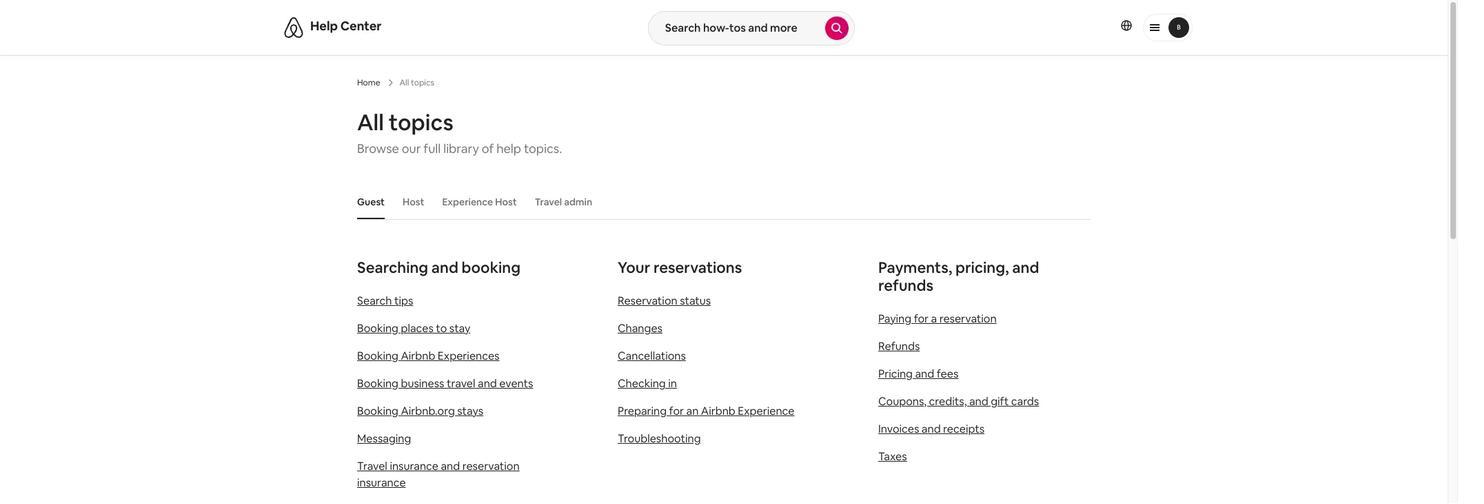 Task type: locate. For each thing, give the bounding box(es) containing it.
invoices and receipts
[[879, 422, 985, 437]]

taxes link
[[879, 450, 907, 464]]

1 horizontal spatial for
[[914, 312, 929, 326]]

pricing and fees
[[879, 367, 959, 381]]

insurance down messaging link
[[390, 459, 439, 474]]

2 host from the left
[[495, 196, 517, 208]]

1 horizontal spatial host
[[495, 196, 517, 208]]

to
[[436, 321, 447, 336]]

and right pricing,
[[1013, 258, 1039, 277]]

reservation right a
[[940, 312, 997, 326]]

travel for travel insurance and reservation insurance
[[357, 459, 387, 474]]

for
[[914, 312, 929, 326], [669, 404, 684, 419]]

stay
[[449, 321, 471, 336]]

help center
[[310, 18, 382, 34]]

cancellations link
[[618, 349, 686, 363]]

insurance down messaging on the bottom of page
[[357, 476, 406, 490]]

0 vertical spatial for
[[914, 312, 929, 326]]

0 horizontal spatial experience
[[442, 196, 493, 208]]

0 vertical spatial experience
[[442, 196, 493, 208]]

changes link
[[618, 321, 663, 336]]

topics.
[[524, 141, 562, 157]]

insurance
[[390, 459, 439, 474], [357, 476, 406, 490]]

messaging
[[357, 432, 411, 446]]

1 horizontal spatial airbnb
[[701, 404, 736, 419]]

reservation status
[[618, 294, 711, 308]]

reservation
[[618, 294, 678, 308]]

reservation
[[940, 312, 997, 326], [463, 459, 520, 474]]

home
[[357, 77, 380, 88]]

pricing
[[879, 367, 913, 381]]

for left 'an'
[[669, 404, 684, 419]]

0 vertical spatial reservation
[[940, 312, 997, 326]]

1 horizontal spatial travel
[[535, 196, 562, 208]]

1 booking from the top
[[357, 321, 399, 336]]

4 booking from the top
[[357, 404, 399, 419]]

and down stays
[[441, 459, 460, 474]]

airbnb down the places
[[401, 349, 435, 363]]

1 vertical spatial airbnb
[[701, 404, 736, 419]]

browse
[[357, 141, 399, 157]]

checking in link
[[618, 377, 677, 391]]

invoices
[[879, 422, 919, 437]]

1 vertical spatial reservation
[[463, 459, 520, 474]]

booking up messaging on the bottom of page
[[357, 404, 399, 419]]

0 horizontal spatial for
[[669, 404, 684, 419]]

reservation for paying for a reservation
[[940, 312, 997, 326]]

travel inside button
[[535, 196, 562, 208]]

an
[[687, 404, 699, 419]]

events
[[499, 377, 533, 391]]

airbnb
[[401, 349, 435, 363], [701, 404, 736, 419]]

tips
[[394, 294, 413, 308]]

3 booking from the top
[[357, 377, 399, 391]]

tab list
[[350, 185, 1091, 219]]

booking airbnb experiences link
[[357, 349, 500, 363]]

travel admin button
[[528, 189, 599, 215]]

for left a
[[914, 312, 929, 326]]

booking airbnb.org stays
[[357, 404, 484, 419]]

0 horizontal spatial travel
[[357, 459, 387, 474]]

travel
[[447, 377, 475, 391]]

preparing
[[618, 404, 667, 419]]

1 vertical spatial for
[[669, 404, 684, 419]]

pricing and fees link
[[879, 367, 959, 381]]

host button
[[396, 189, 431, 215]]

booking left business
[[357, 377, 399, 391]]

airbnb right 'an'
[[701, 404, 736, 419]]

host
[[403, 196, 424, 208], [495, 196, 517, 208]]

None search field
[[648, 11, 855, 46]]

0 horizontal spatial airbnb
[[401, 349, 435, 363]]

booking for booking business travel and events
[[357, 377, 399, 391]]

travel
[[535, 196, 562, 208], [357, 459, 387, 474]]

host down help
[[495, 196, 517, 208]]

1 host from the left
[[403, 196, 424, 208]]

your reservations
[[618, 258, 742, 277]]

0 horizontal spatial host
[[403, 196, 424, 208]]

reservation inside travel insurance and reservation insurance
[[463, 459, 520, 474]]

reservation down stays
[[463, 459, 520, 474]]

admin
[[564, 196, 592, 208]]

travel inside travel insurance and reservation insurance
[[357, 459, 387, 474]]

host right guest button
[[403, 196, 424, 208]]

checking in
[[618, 377, 677, 391]]

booking down 'booking places to stay' link at the bottom left of page
[[357, 349, 399, 363]]

booking
[[357, 321, 399, 336], [357, 349, 399, 363], [357, 377, 399, 391], [357, 404, 399, 419]]

travel down messaging on the bottom of page
[[357, 459, 387, 474]]

messaging link
[[357, 432, 411, 446]]

troubleshooting
[[618, 432, 701, 446]]

guest
[[357, 196, 385, 208]]

booking down search
[[357, 321, 399, 336]]

home link
[[357, 77, 380, 88]]

1 horizontal spatial reservation
[[940, 312, 997, 326]]

and
[[432, 258, 458, 277], [1013, 258, 1039, 277], [915, 367, 935, 381], [478, 377, 497, 391], [969, 394, 989, 409], [922, 422, 941, 437], [441, 459, 460, 474]]

travel left admin at the left
[[535, 196, 562, 208]]

troubleshooting link
[[618, 432, 701, 446]]

1 horizontal spatial experience
[[738, 404, 795, 419]]

experience
[[442, 196, 493, 208], [738, 404, 795, 419]]

invoices and receipts link
[[879, 422, 985, 437]]

paying
[[879, 312, 912, 326]]

reservation for travel insurance and reservation insurance
[[463, 459, 520, 474]]

0 horizontal spatial reservation
[[463, 459, 520, 474]]

booking for booking airbnb experiences
[[357, 349, 399, 363]]

2 booking from the top
[[357, 349, 399, 363]]

0 vertical spatial travel
[[535, 196, 562, 208]]

all
[[357, 108, 384, 137]]

booking places to stay
[[357, 321, 471, 336]]

business
[[401, 377, 444, 391]]

1 vertical spatial travel
[[357, 459, 387, 474]]



Task type: vqa. For each thing, say whether or not it's contained in the screenshot.
Experience to the left
yes



Task type: describe. For each thing, give the bounding box(es) containing it.
your
[[618, 258, 650, 277]]

help
[[497, 141, 521, 157]]

travel admin
[[535, 196, 592, 208]]

Search how-tos and more search field
[[649, 12, 825, 45]]

searching
[[357, 258, 428, 277]]

credits,
[[929, 394, 967, 409]]

stays
[[457, 404, 484, 419]]

of
[[482, 141, 494, 157]]

guest button
[[350, 189, 392, 215]]

changes
[[618, 321, 663, 336]]

and left booking
[[432, 258, 458, 277]]

booking places to stay link
[[357, 321, 471, 336]]

booking for booking airbnb.org stays
[[357, 404, 399, 419]]

coupons, credits, and gift cards link
[[879, 394, 1039, 409]]

cards
[[1011, 394, 1039, 409]]

1 vertical spatial insurance
[[357, 476, 406, 490]]

and left the gift
[[969, 394, 989, 409]]

and left the fees
[[915, 367, 935, 381]]

main navigation menu image
[[1169, 17, 1190, 38]]

search tips
[[357, 294, 413, 308]]

experience host
[[442, 196, 517, 208]]

booking airbnb.org stays link
[[357, 404, 484, 419]]

payments,
[[879, 258, 953, 277]]

refunds
[[879, 276, 934, 295]]

travel insurance and reservation insurance
[[357, 459, 520, 490]]

our
[[402, 141, 421, 157]]

and down credits,
[[922, 422, 941, 437]]

status
[[680, 294, 711, 308]]

coupons, credits, and gift cards
[[879, 394, 1039, 409]]

travel insurance and reservation insurance link
[[357, 459, 520, 490]]

receipts
[[943, 422, 985, 437]]

host inside button
[[495, 196, 517, 208]]

airbnb homepage image
[[283, 17, 305, 39]]

refunds link
[[879, 339, 920, 354]]

taxes
[[879, 450, 907, 464]]

booking business travel and events link
[[357, 377, 533, 391]]

0 vertical spatial insurance
[[390, 459, 439, 474]]

and inside payments, pricing, and refunds
[[1013, 258, 1039, 277]]

refunds
[[879, 339, 920, 354]]

paying for a reservation link
[[879, 312, 997, 326]]

for for preparing
[[669, 404, 684, 419]]

search tips link
[[357, 294, 413, 308]]

booking
[[462, 258, 521, 277]]

experience inside button
[[442, 196, 493, 208]]

searching and booking
[[357, 258, 521, 277]]

booking airbnb experiences
[[357, 349, 500, 363]]

cancellations
[[618, 349, 686, 363]]

airbnb.org
[[401, 404, 455, 419]]

checking
[[618, 377, 666, 391]]

for for paying
[[914, 312, 929, 326]]

tab list containing guest
[[350, 185, 1091, 219]]

library
[[444, 141, 479, 157]]

0 vertical spatial airbnb
[[401, 349, 435, 363]]

search
[[357, 294, 392, 308]]

experiences
[[438, 349, 500, 363]]

help
[[310, 18, 338, 34]]

coupons,
[[879, 394, 927, 409]]

help center link
[[310, 18, 382, 34]]

paying for a reservation
[[879, 312, 997, 326]]

experience host button
[[435, 189, 524, 215]]

center
[[340, 18, 382, 34]]

gift
[[991, 394, 1009, 409]]

places
[[401, 321, 434, 336]]

a
[[931, 312, 937, 326]]

reservations
[[654, 258, 742, 277]]

preparing for an airbnb experience
[[618, 404, 795, 419]]

booking business travel and events
[[357, 377, 533, 391]]

travel for travel admin
[[535, 196, 562, 208]]

topics
[[389, 108, 454, 137]]

1 vertical spatial experience
[[738, 404, 795, 419]]

and right travel
[[478, 377, 497, 391]]

payments, pricing, and refunds
[[879, 258, 1039, 295]]

in
[[668, 377, 677, 391]]

fees
[[937, 367, 959, 381]]

all topics browse our full library of help topics.
[[357, 108, 562, 157]]

full
[[424, 141, 441, 157]]

reservation status link
[[618, 294, 711, 308]]

and inside travel insurance and reservation insurance
[[441, 459, 460, 474]]

preparing for an airbnb experience link
[[618, 404, 795, 419]]

booking for booking places to stay
[[357, 321, 399, 336]]

pricing,
[[956, 258, 1009, 277]]

host inside button
[[403, 196, 424, 208]]



